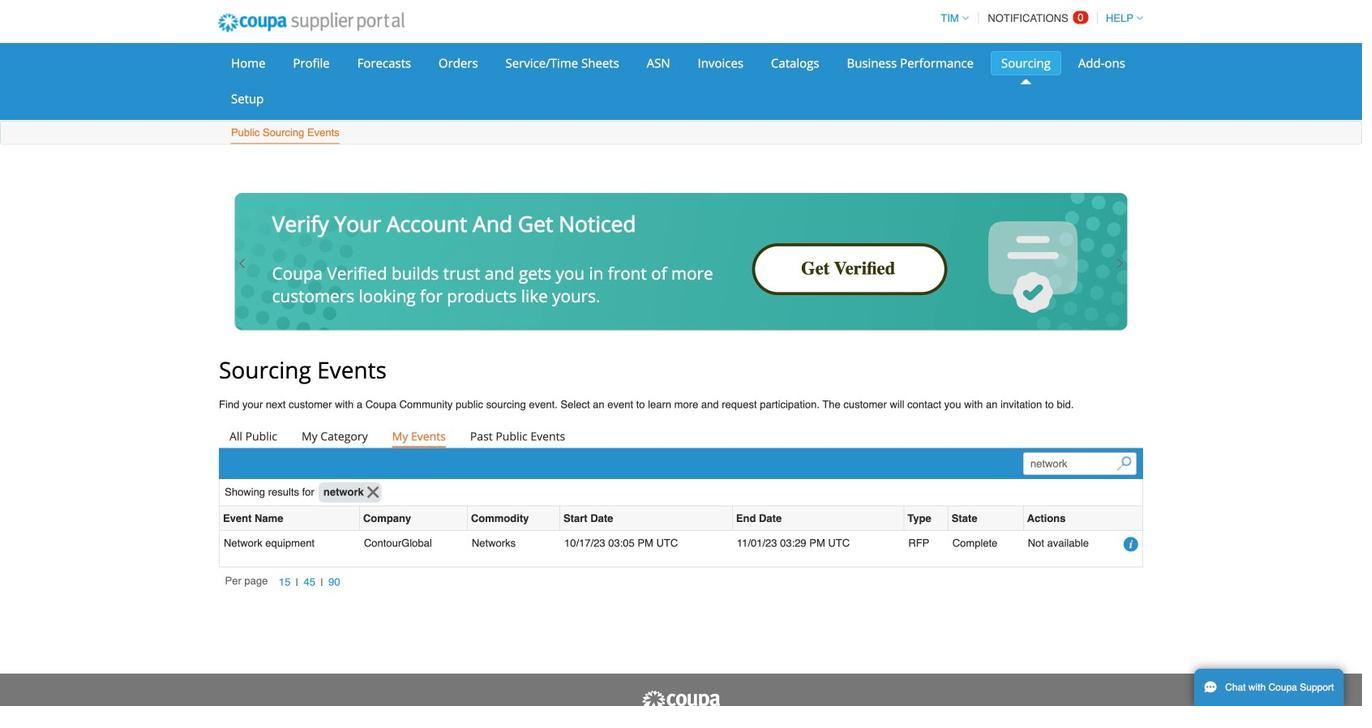 Task type: locate. For each thing, give the bounding box(es) containing it.
1 horizontal spatial navigation
[[934, 2, 1144, 34]]

start date element
[[560, 506, 733, 531]]

coupa supplier portal image
[[207, 2, 416, 43], [641, 690, 722, 706]]

0 vertical spatial coupa supplier portal image
[[207, 2, 416, 43]]

state element
[[949, 506, 1024, 531]]

end date element
[[733, 506, 905, 531]]

commodity element
[[468, 506, 560, 531]]

company element
[[360, 506, 468, 531]]

navigation
[[934, 2, 1144, 34], [225, 574, 346, 592]]

0 horizontal spatial navigation
[[225, 574, 346, 592]]

0 vertical spatial navigation
[[934, 2, 1144, 34]]

tab list
[[219, 425, 1144, 448]]

0 horizontal spatial coupa supplier portal image
[[207, 2, 416, 43]]

1 horizontal spatial coupa supplier portal image
[[641, 690, 722, 706]]

clear filter image
[[367, 487, 379, 498]]

Search text field
[[1024, 453, 1137, 475]]

search image
[[1117, 457, 1132, 471]]



Task type: describe. For each thing, give the bounding box(es) containing it.
type element
[[905, 506, 949, 531]]

next image
[[1114, 257, 1127, 270]]

1 vertical spatial navigation
[[225, 574, 346, 592]]

1 vertical spatial coupa supplier portal image
[[641, 690, 722, 706]]

event name element
[[220, 506, 360, 531]]

previous image
[[236, 257, 249, 270]]

actions element
[[1024, 506, 1143, 531]]



Task type: vqa. For each thing, say whether or not it's contained in the screenshot.
topmost conflict
no



